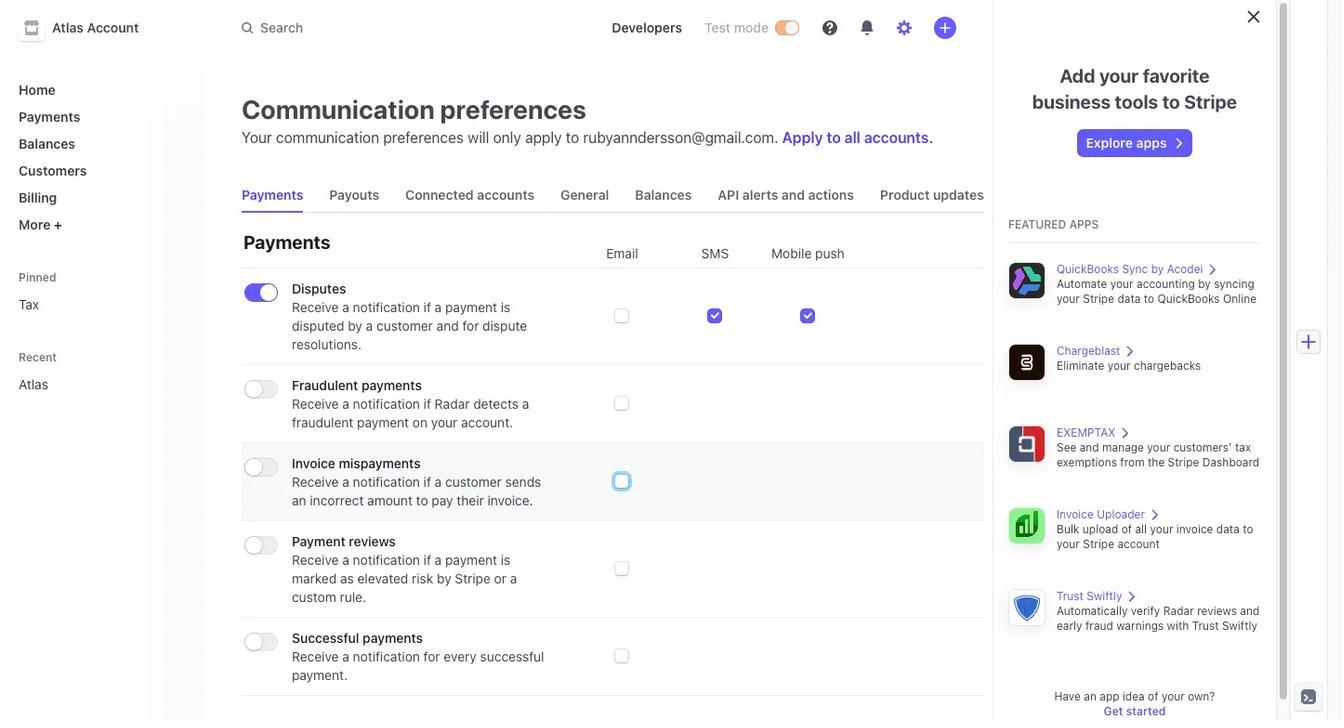 Task type: describe. For each thing, give the bounding box(es) containing it.
atlas account
[[52, 20, 139, 35]]

see and manage your customers' tax exemptions from the stripe dashboard
[[1057, 441, 1260, 470]]

sends
[[506, 474, 542, 490]]

payment inside 'fraudulent payments receive a notification if radar detects a fraudulent payment on your account.'
[[357, 415, 409, 431]]

atlas link
[[11, 369, 164, 400]]

quickbooks sync by acodei
[[1057, 262, 1204, 276]]

fraudulent payments receive a notification if radar detects a fraudulent payment on your account.
[[292, 378, 529, 431]]

receive for fraudulent
[[292, 396, 339, 412]]

if for payments
[[424, 396, 431, 412]]

test mode
[[705, 20, 769, 35]]

account.
[[461, 415, 513, 431]]

an inside invoice mispayments receive a notification if a customer sends an incorrect amount to pay their invoice.
[[292, 493, 306, 509]]

your
[[242, 129, 272, 146]]

receive for invoice
[[292, 474, 339, 490]]

eliminate
[[1057, 359, 1105, 373]]

stripe inside payment reviews receive a notification if a payment is marked as elevated risk by stripe or a custom rule.
[[455, 571, 491, 587]]

your inside the add your favorite business tools to stripe
[[1100, 65, 1139, 86]]

receive for successful
[[292, 649, 339, 665]]

for inside successful payments receive a notification for every successful payment.
[[424, 649, 440, 665]]

all inside communication preferences your communication preferences will only apply to rubyanndersson@gmail.com. apply to all accounts.
[[845, 129, 861, 146]]

swiftly inside automatically verify radar reviews and early fraud warnings with trust swiftly
[[1223, 619, 1258, 633]]

notification for successful payments
[[353, 649, 420, 665]]

0 vertical spatial balances link
[[11, 128, 190, 159]]

stripe inside see and manage your customers' tax exemptions from the stripe dashboard
[[1168, 456, 1200, 470]]

mobile push
[[772, 245, 845, 261]]

disputed
[[292, 318, 345, 334]]

push
[[816, 245, 845, 261]]

invoice mispayments receive a notification if a customer sends an incorrect amount to pay their invoice.
[[292, 456, 542, 509]]

and inside automatically verify radar reviews and early fraud warnings with trust swiftly
[[1241, 604, 1260, 618]]

account
[[87, 20, 139, 35]]

quickbooks inside automate your accounting by syncing your stripe data to quickbooks online
[[1158, 292, 1221, 306]]

trust swiftly
[[1057, 590, 1123, 603]]

if for mispayments
[[424, 474, 431, 490]]

have an app idea of your own? get started
[[1055, 690, 1216, 719]]

to inside invoice mispayments receive a notification if a customer sends an incorrect amount to pay their invoice.
[[416, 493, 428, 509]]

payouts link
[[322, 179, 387, 212]]

data inside automate your accounting by syncing your stripe data to quickbooks online
[[1118, 292, 1141, 306]]

fraudulent
[[292, 415, 354, 431]]

successful
[[292, 630, 359, 646]]

apps
[[1070, 218, 1099, 232]]

manage
[[1103, 441, 1145, 455]]

if for reviews
[[424, 552, 431, 568]]

your inside have an app idea of your own? get started
[[1162, 690, 1185, 704]]

to inside bulk upload of all your invoice data to your stripe account
[[1243, 523, 1254, 537]]

for inside disputes receive a notification if a payment is disputed by a customer and for dispute resolutions.
[[463, 318, 479, 334]]

uploader
[[1097, 508, 1146, 522]]

featured
[[1009, 218, 1067, 232]]

as
[[340, 571, 354, 587]]

recent
[[19, 351, 57, 365]]

get
[[1104, 705, 1124, 719]]

customer inside disputes receive a notification if a payment is disputed by a customer and for dispute resolutions.
[[377, 318, 433, 334]]

atlas account button
[[19, 15, 158, 41]]

product updates link
[[873, 179, 992, 212]]

with
[[1168, 619, 1190, 633]]

by up accounting
[[1152, 262, 1165, 276]]

sms
[[702, 245, 729, 261]]

accounts
[[477, 187, 535, 203]]

2 vertical spatial payments
[[244, 232, 331, 253]]

recent navigation links element
[[0, 342, 205, 400]]

communication preferences your communication preferences will only apply to rubyanndersson@gmail.com. apply to all accounts.
[[242, 94, 934, 146]]

accounts.
[[865, 129, 934, 146]]

apply to all accounts. button
[[783, 129, 934, 146]]

disputes
[[292, 281, 346, 297]]

elevated
[[358, 571, 409, 587]]

if inside disputes receive a notification if a payment is disputed by a customer and for dispute resolutions.
[[424, 299, 431, 315]]

stripe inside bulk upload of all your invoice data to your stripe account
[[1084, 537, 1115, 551]]

atlas for atlas account
[[52, 20, 84, 35]]

will
[[468, 129, 489, 146]]

accounting
[[1137, 277, 1196, 291]]

from
[[1121, 456, 1145, 470]]

to inside automate your accounting by syncing your stripe data to quickbooks online
[[1144, 292, 1155, 306]]

mode
[[734, 20, 769, 35]]

pay
[[432, 493, 453, 509]]

test
[[705, 20, 731, 35]]

their
[[457, 493, 484, 509]]

tax
[[19, 297, 39, 312]]

is inside payment reviews receive a notification if a payment is marked as elevated risk by stripe or a custom rule.
[[501, 552, 511, 568]]

by inside payment reviews receive a notification if a payment is marked as elevated risk by stripe or a custom rule.
[[437, 571, 452, 587]]

automate your accounting by syncing your stripe data to quickbooks online
[[1057, 277, 1257, 306]]

apps
[[1137, 135, 1167, 151]]

notification for payment reviews
[[353, 552, 420, 568]]

own?
[[1189, 690, 1216, 704]]

product
[[880, 187, 930, 203]]

communication
[[242, 94, 435, 125]]

by inside disputes receive a notification if a payment is disputed by a customer and for dispute resolutions.
[[348, 318, 363, 334]]

receive for payment
[[292, 552, 339, 568]]

add
[[1060, 65, 1096, 86]]

customer inside invoice mispayments receive a notification if a customer sends an incorrect amount to pay their invoice.
[[445, 474, 502, 490]]

stripe inside the add your favorite business tools to stripe
[[1185, 91, 1238, 113]]

mispayments
[[339, 456, 421, 471]]

customers
[[19, 163, 87, 179]]

payment inside disputes receive a notification if a payment is disputed by a customer and for dispute resolutions.
[[445, 299, 498, 315]]

your down automate
[[1057, 292, 1080, 306]]

an inside have an app idea of your own? get started
[[1084, 690, 1097, 704]]

get started link
[[1104, 705, 1166, 719]]

invoice uploader
[[1057, 508, 1146, 522]]

radar inside 'fraudulent payments receive a notification if radar detects a fraudulent payment on your account.'
[[435, 396, 470, 412]]

tax link
[[11, 289, 190, 320]]

account
[[1118, 537, 1160, 551]]

disputes receive a notification if a payment is disputed by a customer and for dispute resolutions.
[[292, 281, 527, 352]]

updates
[[934, 187, 985, 203]]

of inside bulk upload of all your invoice data to your stripe account
[[1122, 523, 1133, 537]]

invoice.
[[488, 493, 533, 509]]

payments for fraudulent payments
[[362, 378, 422, 393]]

payments inside core navigation links element
[[19, 109, 80, 125]]

fraud
[[1086, 619, 1114, 633]]

the
[[1148, 456, 1165, 470]]

core navigation links element
[[11, 74, 190, 240]]

have
[[1055, 690, 1081, 704]]

0 vertical spatial preferences
[[440, 94, 587, 125]]

idea
[[1123, 690, 1145, 704]]

connected
[[406, 187, 474, 203]]

search
[[260, 20, 303, 35]]

general
[[561, 187, 609, 203]]

connected accounts
[[406, 187, 535, 203]]

resolutions.
[[292, 337, 362, 352]]

connected accounts link
[[398, 179, 542, 212]]

billing link
[[11, 182, 190, 213]]

warnings
[[1117, 619, 1164, 633]]

mobile
[[772, 245, 812, 261]]

developers
[[612, 20, 683, 35]]

Search search field
[[231, 11, 582, 45]]

0 vertical spatial quickbooks
[[1057, 262, 1120, 276]]

invoice
[[1177, 523, 1214, 537]]

all inside bulk upload of all your invoice data to your stripe account
[[1136, 523, 1148, 537]]

notification for invoice mispayments
[[353, 474, 420, 490]]



Task type: locate. For each thing, give the bounding box(es) containing it.
0 vertical spatial swiftly
[[1087, 590, 1123, 603]]

your right on
[[431, 415, 458, 431]]

reviews right verify
[[1198, 604, 1238, 618]]

1 horizontal spatial trust
[[1193, 619, 1220, 633]]

receive inside payment reviews receive a notification if a payment is marked as elevated risk by stripe or a custom rule.
[[292, 552, 339, 568]]

pinned navigation links element
[[11, 262, 193, 320]]

1 vertical spatial payment
[[357, 415, 409, 431]]

your inside 'fraudulent payments receive a notification if radar detects a fraudulent payment on your account.'
[[431, 415, 458, 431]]

1 vertical spatial all
[[1136, 523, 1148, 537]]

quickbooks down accounting
[[1158, 292, 1221, 306]]

your down quickbooks sync by acodei
[[1111, 277, 1134, 291]]

invoice up the bulk
[[1057, 508, 1094, 522]]

notification inside disputes receive a notification if a payment is disputed by a customer and for dispute resolutions.
[[353, 299, 420, 315]]

notification up on
[[353, 396, 420, 412]]

0 vertical spatial invoice
[[292, 456, 336, 471]]

chargeblast image
[[1009, 344, 1046, 381]]

1 horizontal spatial swiftly
[[1223, 619, 1258, 633]]

notification down successful
[[353, 649, 420, 665]]

trust inside automatically verify radar reviews and early fraud warnings with trust swiftly
[[1193, 619, 1220, 633]]

only
[[493, 129, 522, 146]]

exemptax
[[1057, 426, 1116, 440]]

receive up incorrect
[[292, 474, 339, 490]]

payment
[[292, 534, 346, 550]]

1 horizontal spatial data
[[1217, 523, 1240, 537]]

payments link down your
[[234, 179, 311, 212]]

and inside disputes receive a notification if a payment is disputed by a customer and for dispute resolutions.
[[437, 318, 459, 334]]

1 vertical spatial balances link
[[628, 179, 700, 212]]

developers link
[[605, 13, 690, 43]]

receive
[[292, 299, 339, 315], [292, 396, 339, 412], [292, 474, 339, 490], [292, 552, 339, 568], [292, 649, 339, 665]]

your down chargeblast
[[1108, 359, 1131, 373]]

see
[[1057, 441, 1077, 455]]

all up account
[[1136, 523, 1148, 537]]

is inside disputes receive a notification if a payment is disputed by a customer and for dispute resolutions.
[[501, 299, 511, 315]]

0 vertical spatial is
[[501, 299, 511, 315]]

1 vertical spatial swiftly
[[1223, 619, 1258, 633]]

receive inside disputes receive a notification if a payment is disputed by a customer and for dispute resolutions.
[[292, 299, 339, 315]]

rubyanndersson@gmail.com.
[[583, 129, 779, 146]]

0 vertical spatial reviews
[[349, 534, 396, 550]]

payment up or
[[445, 552, 498, 568]]

all
[[845, 129, 861, 146], [1136, 523, 1148, 537]]

receive inside invoice mispayments receive a notification if a customer sends an incorrect amount to pay their invoice.
[[292, 474, 339, 490]]

0 vertical spatial for
[[463, 318, 479, 334]]

by right risk
[[437, 571, 452, 587]]

detects
[[474, 396, 519, 412]]

2 receive from the top
[[292, 396, 339, 412]]

for
[[463, 318, 479, 334], [424, 649, 440, 665]]

payments
[[362, 378, 422, 393], [363, 630, 423, 646]]

1 vertical spatial payments
[[363, 630, 423, 646]]

1 notification from the top
[[353, 299, 420, 315]]

1 receive from the top
[[292, 299, 339, 315]]

customer up 'fraudulent payments receive a notification if radar detects a fraudulent payment on your account.'
[[377, 318, 433, 334]]

dispute
[[483, 318, 527, 334]]

1 vertical spatial quickbooks
[[1158, 292, 1221, 306]]

payments link up customers link
[[11, 101, 190, 132]]

data
[[1118, 292, 1141, 306], [1217, 523, 1240, 537]]

explore apps
[[1087, 135, 1167, 151]]

1 vertical spatial of
[[1148, 690, 1159, 704]]

receive inside successful payments receive a notification for every successful payment.
[[292, 649, 339, 665]]

all left the accounts.
[[845, 129, 861, 146]]

0 horizontal spatial quickbooks
[[1057, 262, 1120, 276]]

2 is from the top
[[501, 552, 511, 568]]

0 horizontal spatial invoice
[[292, 456, 336, 471]]

invoice inside invoice mispayments receive a notification if a customer sends an incorrect amount to pay their invoice.
[[292, 456, 336, 471]]

customer up their
[[445, 474, 502, 490]]

receive up disputed
[[292, 299, 339, 315]]

0 horizontal spatial atlas
[[19, 377, 48, 392]]

4 notification from the top
[[353, 552, 420, 568]]

payment inside payment reviews receive a notification if a payment is marked as elevated risk by stripe or a custom rule.
[[445, 552, 498, 568]]

quickbooks sync by acodei image
[[1009, 262, 1046, 299]]

stripe
[[1185, 91, 1238, 113], [1084, 292, 1115, 306], [1168, 456, 1200, 470], [1084, 537, 1115, 551], [455, 571, 491, 587]]

more
[[19, 217, 51, 232]]

chargebacks
[[1134, 359, 1202, 373]]

a inside successful payments receive a notification for every successful payment.
[[342, 649, 350, 665]]

exemptax image
[[1009, 426, 1046, 463]]

3 if from the top
[[424, 474, 431, 490]]

reviews inside payment reviews receive a notification if a payment is marked as elevated risk by stripe or a custom rule.
[[349, 534, 396, 550]]

payments up on
[[362, 378, 422, 393]]

trust
[[1057, 590, 1084, 603], [1193, 619, 1220, 633]]

1 horizontal spatial customer
[[445, 474, 502, 490]]

is up or
[[501, 552, 511, 568]]

1 if from the top
[[424, 299, 431, 315]]

customers link
[[11, 155, 190, 186]]

balances down rubyanndersson@gmail.com.
[[635, 187, 692, 203]]

radar inside automatically verify radar reviews and early fraud warnings with trust swiftly
[[1164, 604, 1195, 618]]

billing
[[19, 190, 57, 206]]

notification inside invoice mispayments receive a notification if a customer sends an incorrect amount to pay their invoice.
[[353, 474, 420, 490]]

automatically
[[1057, 604, 1128, 618]]

3 receive from the top
[[292, 474, 339, 490]]

trust up automatically
[[1057, 590, 1084, 603]]

risk
[[412, 571, 434, 587]]

by down acodei
[[1199, 277, 1211, 291]]

1 horizontal spatial for
[[463, 318, 479, 334]]

payouts
[[330, 187, 379, 203]]

0 horizontal spatial customer
[[377, 318, 433, 334]]

payments down home
[[19, 109, 80, 125]]

0 vertical spatial trust
[[1057, 590, 1084, 603]]

of inside have an app idea of your own? get started
[[1148, 690, 1159, 704]]

payments for successful payments
[[363, 630, 423, 646]]

explore apps link
[[1079, 130, 1192, 156]]

is
[[501, 299, 511, 315], [501, 552, 511, 568]]

apply
[[525, 129, 562, 146]]

more +
[[19, 217, 62, 232]]

0 horizontal spatial data
[[1118, 292, 1141, 306]]

favorite
[[1143, 65, 1210, 86]]

home link
[[11, 74, 190, 105]]

radar up account.
[[435, 396, 470, 412]]

0 horizontal spatial reviews
[[349, 534, 396, 550]]

general link
[[553, 179, 617, 212]]

1 vertical spatial customer
[[445, 474, 502, 490]]

atlas for atlas
[[19, 377, 48, 392]]

2 notification from the top
[[353, 396, 420, 412]]

notification inside 'fraudulent payments receive a notification if radar detects a fraudulent payment on your account.'
[[353, 396, 420, 412]]

customer
[[377, 318, 433, 334], [445, 474, 502, 490]]

online
[[1224, 292, 1257, 306]]

atlas down recent
[[19, 377, 48, 392]]

1 vertical spatial balances
[[635, 187, 692, 203]]

data down quickbooks sync by acodei
[[1118, 292, 1141, 306]]

atlas inside recent navigation links 'element'
[[19, 377, 48, 392]]

1 vertical spatial atlas
[[19, 377, 48, 392]]

0 vertical spatial all
[[845, 129, 861, 146]]

settings image
[[897, 20, 912, 35]]

bulk upload of all your invoice data to your stripe account
[[1057, 523, 1254, 551]]

1 is from the top
[[501, 299, 511, 315]]

data right invoice
[[1217, 523, 1240, 537]]

1 vertical spatial for
[[424, 649, 440, 665]]

1 vertical spatial is
[[501, 552, 511, 568]]

by
[[1152, 262, 1165, 276], [1199, 277, 1211, 291], [348, 318, 363, 334], [437, 571, 452, 587]]

1 horizontal spatial all
[[1136, 523, 1148, 537]]

0 horizontal spatial all
[[845, 129, 861, 146]]

2 vertical spatial payment
[[445, 552, 498, 568]]

atlas inside button
[[52, 20, 84, 35]]

0 horizontal spatial swiftly
[[1087, 590, 1123, 603]]

radar up with
[[1164, 604, 1195, 618]]

invoice uploader image
[[1009, 508, 1046, 545]]

stripe down "upload" at the right bottom
[[1084, 537, 1115, 551]]

invoice for invoice uploader
[[1057, 508, 1094, 522]]

notification inside successful payments receive a notification for every successful payment.
[[353, 649, 420, 665]]

of
[[1122, 523, 1133, 537], [1148, 690, 1159, 704]]

payment up dispute
[[445, 299, 498, 315]]

tools
[[1115, 91, 1159, 113]]

an
[[292, 493, 306, 509], [1084, 690, 1097, 704]]

receive up payment.
[[292, 649, 339, 665]]

notification up resolutions.
[[353, 299, 420, 315]]

help image
[[823, 20, 838, 35]]

0 vertical spatial an
[[292, 493, 306, 509]]

if inside invoice mispayments receive a notification if a customer sends an incorrect amount to pay their invoice.
[[424, 474, 431, 490]]

notification inside payment reviews receive a notification if a payment is marked as elevated risk by stripe or a custom rule.
[[353, 552, 420, 568]]

reviews inside automatically verify radar reviews and early fraud warnings with trust swiftly
[[1198, 604, 1238, 618]]

your inside see and manage your customers' tax exemptions from the stripe dashboard
[[1148, 441, 1171, 455]]

5 notification from the top
[[353, 649, 420, 665]]

1 horizontal spatial radar
[[1164, 604, 1195, 618]]

quickbooks up automate
[[1057, 262, 1120, 276]]

5 receive from the top
[[292, 649, 339, 665]]

to
[[1163, 91, 1181, 113], [566, 129, 580, 146], [827, 129, 841, 146], [1144, 292, 1155, 306], [416, 493, 428, 509], [1243, 523, 1254, 537]]

home
[[19, 82, 55, 98]]

automate
[[1057, 277, 1108, 291]]

1 vertical spatial payments link
[[234, 179, 311, 212]]

+
[[54, 217, 62, 232]]

0 vertical spatial payment
[[445, 299, 498, 315]]

0 vertical spatial data
[[1118, 292, 1141, 306]]

radar
[[435, 396, 470, 412], [1164, 604, 1195, 618]]

payments down your
[[242, 187, 303, 203]]

if inside 'fraudulent payments receive a notification if radar detects a fraudulent payment on your account.'
[[424, 396, 431, 412]]

tab list containing payments
[[234, 179, 992, 213]]

1 vertical spatial invoice
[[1057, 508, 1094, 522]]

product updates
[[880, 187, 985, 203]]

balances link down rubyanndersson@gmail.com.
[[628, 179, 700, 212]]

payment
[[445, 299, 498, 315], [357, 415, 409, 431], [445, 552, 498, 568]]

on
[[413, 415, 428, 431]]

0 horizontal spatial an
[[292, 493, 306, 509]]

your up the the
[[1148, 441, 1171, 455]]

1 vertical spatial payments
[[242, 187, 303, 203]]

stripe down automate
[[1084, 292, 1115, 306]]

for left the every
[[424, 649, 440, 665]]

business
[[1033, 91, 1111, 113]]

invoice down fraudulent
[[292, 456, 336, 471]]

4 if from the top
[[424, 552, 431, 568]]

incorrect
[[310, 493, 364, 509]]

preferences left "will"
[[383, 129, 464, 146]]

an left incorrect
[[292, 493, 306, 509]]

by inside automate your accounting by syncing your stripe data to quickbooks online
[[1199, 277, 1211, 291]]

0 horizontal spatial payments link
[[11, 101, 190, 132]]

api alerts and actions
[[718, 187, 854, 203]]

started
[[1127, 705, 1166, 719]]

1 vertical spatial trust
[[1193, 619, 1220, 633]]

balances inside core navigation links element
[[19, 136, 75, 152]]

your up tools
[[1100, 65, 1139, 86]]

0 vertical spatial customer
[[377, 318, 433, 334]]

upload
[[1083, 523, 1119, 537]]

1 vertical spatial an
[[1084, 690, 1097, 704]]

stripe inside automate your accounting by syncing your stripe data to quickbooks online
[[1084, 292, 1115, 306]]

an left app
[[1084, 690, 1097, 704]]

of down uploader
[[1122, 523, 1133, 537]]

1 horizontal spatial invoice
[[1057, 508, 1094, 522]]

alerts
[[743, 187, 779, 203]]

invoice for invoice mispayments receive a notification if a customer sends an incorrect amount to pay their invoice.
[[292, 456, 336, 471]]

api alerts and actions link
[[711, 179, 862, 212]]

pinned
[[19, 271, 56, 285]]

early
[[1057, 619, 1083, 633]]

atlas
[[52, 20, 84, 35], [19, 377, 48, 392]]

3 notification from the top
[[353, 474, 420, 490]]

by up resolutions.
[[348, 318, 363, 334]]

swiftly right with
[[1223, 619, 1258, 633]]

1 vertical spatial data
[[1217, 523, 1240, 537]]

1 horizontal spatial balances link
[[628, 179, 700, 212]]

and inside tab list
[[782, 187, 805, 203]]

for left dispute
[[463, 318, 479, 334]]

balances link up billing link at the top of page
[[11, 128, 190, 159]]

balances
[[19, 136, 75, 152], [635, 187, 692, 203]]

preferences up 'only'
[[440, 94, 587, 125]]

stripe down customers'
[[1168, 456, 1200, 470]]

payments inside successful payments receive a notification for every successful payment.
[[363, 630, 423, 646]]

reviews up elevated
[[349, 534, 396, 550]]

2 if from the top
[[424, 396, 431, 412]]

app
[[1100, 690, 1120, 704]]

payment left on
[[357, 415, 409, 431]]

if inside payment reviews receive a notification if a payment is marked as elevated risk by stripe or a custom rule.
[[424, 552, 431, 568]]

receive up fraudulent
[[292, 396, 339, 412]]

4 receive from the top
[[292, 552, 339, 568]]

api
[[718, 187, 740, 203]]

stripe down favorite
[[1185, 91, 1238, 113]]

reviews
[[349, 534, 396, 550], [1198, 604, 1238, 618]]

0 vertical spatial payments link
[[11, 101, 190, 132]]

payments down rule.
[[363, 630, 423, 646]]

data inside bulk upload of all your invoice data to your stripe account
[[1217, 523, 1240, 537]]

0 vertical spatial balances
[[19, 136, 75, 152]]

your down the bulk
[[1057, 537, 1080, 551]]

notification for fraudulent payments
[[353, 396, 420, 412]]

0 horizontal spatial trust
[[1057, 590, 1084, 603]]

payments up disputes
[[244, 232, 331, 253]]

add your favorite business tools to stripe
[[1033, 65, 1238, 113]]

marked
[[292, 571, 337, 587]]

0 vertical spatial payments
[[362, 378, 422, 393]]

0 horizontal spatial balances
[[19, 136, 75, 152]]

exemptions
[[1057, 456, 1118, 470]]

1 vertical spatial reviews
[[1198, 604, 1238, 618]]

1 horizontal spatial reviews
[[1198, 604, 1238, 618]]

payment.
[[292, 668, 348, 683]]

0 vertical spatial radar
[[435, 396, 470, 412]]

stripe left or
[[455, 571, 491, 587]]

trust swiftly image
[[1009, 590, 1046, 627]]

chargeblast
[[1057, 344, 1121, 358]]

1 horizontal spatial an
[[1084, 690, 1097, 704]]

notification up amount
[[353, 474, 420, 490]]

your left own?
[[1162, 690, 1185, 704]]

1 horizontal spatial payments link
[[234, 179, 311, 212]]

atlas left account
[[52, 20, 84, 35]]

of up started
[[1148, 690, 1159, 704]]

receive up marked
[[292, 552, 339, 568]]

quickbooks
[[1057, 262, 1120, 276], [1158, 292, 1221, 306]]

a
[[342, 299, 350, 315], [435, 299, 442, 315], [366, 318, 373, 334], [342, 396, 350, 412], [522, 396, 529, 412], [342, 474, 350, 490], [435, 474, 442, 490], [342, 552, 350, 568], [435, 552, 442, 568], [510, 571, 517, 587], [342, 649, 350, 665]]

1 horizontal spatial of
[[1148, 690, 1159, 704]]

payments inside 'fraudulent payments receive a notification if radar detects a fraudulent payment on your account.'
[[362, 378, 422, 393]]

actions
[[809, 187, 854, 203]]

custom
[[292, 590, 336, 605]]

notification up elevated
[[353, 552, 420, 568]]

1 vertical spatial radar
[[1164, 604, 1195, 618]]

customers'
[[1174, 441, 1233, 455]]

0 vertical spatial atlas
[[52, 20, 84, 35]]

1 horizontal spatial balances
[[635, 187, 692, 203]]

pin to navigation image
[[173, 377, 188, 392]]

0 horizontal spatial for
[[424, 649, 440, 665]]

eliminate your chargebacks
[[1057, 359, 1202, 373]]

tab list
[[234, 179, 992, 213]]

0 horizontal spatial of
[[1122, 523, 1133, 537]]

is up dispute
[[501, 299, 511, 315]]

to inside the add your favorite business tools to stripe
[[1163, 91, 1181, 113]]

1 horizontal spatial atlas
[[52, 20, 84, 35]]

receive inside 'fraudulent payments receive a notification if radar detects a fraudulent payment on your account.'
[[292, 396, 339, 412]]

your up account
[[1151, 523, 1174, 537]]

dashboard
[[1203, 456, 1260, 470]]

and inside see and manage your customers' tax exemptions from the stripe dashboard
[[1080, 441, 1100, 455]]

0 horizontal spatial balances link
[[11, 128, 190, 159]]

trust right with
[[1193, 619, 1220, 633]]

balances up customers
[[19, 136, 75, 152]]

swiftly up automatically
[[1087, 590, 1123, 603]]

0 vertical spatial of
[[1122, 523, 1133, 537]]

rule.
[[340, 590, 366, 605]]

Search text field
[[231, 11, 582, 45]]

1 vertical spatial preferences
[[383, 129, 464, 146]]

0 horizontal spatial radar
[[435, 396, 470, 412]]

tax
[[1236, 441, 1252, 455]]

1 horizontal spatial quickbooks
[[1158, 292, 1221, 306]]

apply
[[783, 129, 823, 146]]

0 vertical spatial payments
[[19, 109, 80, 125]]



Task type: vqa. For each thing, say whether or not it's contained in the screenshot.
subscriptions, in the top right of the page
no



